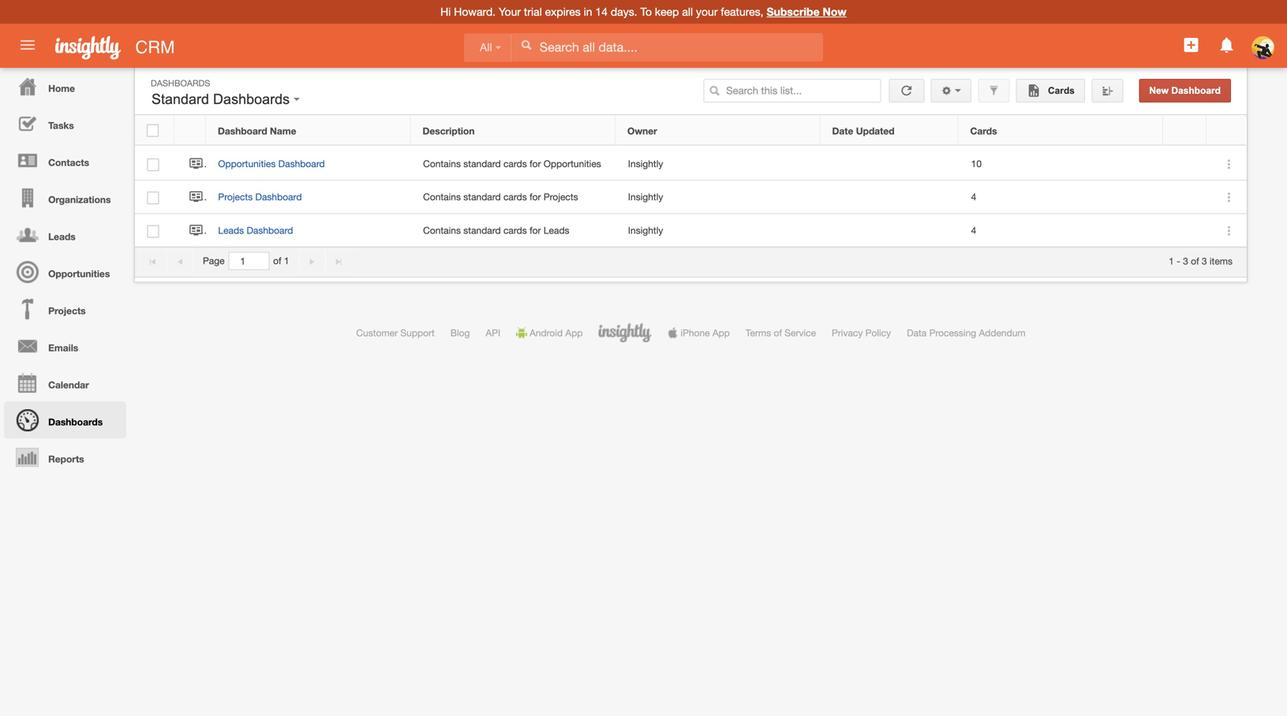 Task type: describe. For each thing, give the bounding box(es) containing it.
1 horizontal spatial of
[[774, 328, 782, 339]]

iphone app
[[681, 328, 730, 339]]

crm
[[135, 37, 175, 57]]

leads for leads dashboard
[[218, 225, 244, 236]]

contains standard cards for opportunities cell
[[411, 148, 616, 181]]

new
[[1149, 85, 1169, 96]]

leads dashboard link
[[218, 225, 301, 236]]

hi
[[441, 5, 451, 18]]

2 horizontal spatial of
[[1191, 256, 1199, 267]]

contains standard cards for leads cell
[[411, 214, 616, 248]]

dashboard for projects dashboard
[[255, 192, 302, 203]]

subscribe
[[767, 5, 820, 18]]

projects inside cell
[[544, 192, 578, 203]]

1 3 from the left
[[1183, 256, 1188, 267]]

dashboard name
[[218, 125, 296, 136]]

owner
[[627, 125, 657, 136]]

standard for contains standard cards for projects
[[464, 192, 501, 203]]

contains for contains standard cards for projects
[[423, 192, 461, 203]]

row containing leads dashboard
[[135, 214, 1247, 248]]

projects dashboard
[[218, 192, 302, 203]]

iphone app link
[[667, 328, 730, 339]]

dashboard for opportunities dashboard
[[278, 158, 325, 169]]

now
[[823, 5, 847, 18]]

insightly for contains standard cards for opportunities
[[628, 158, 663, 169]]

emails
[[48, 343, 78, 354]]

for for projects
[[530, 192, 541, 203]]

app for android app
[[565, 328, 583, 339]]

standard for contains standard cards for leads
[[464, 225, 501, 236]]

standard
[[152, 91, 209, 107]]

your
[[696, 5, 718, 18]]

data
[[907, 328, 927, 339]]

projects for projects
[[48, 305, 86, 317]]

blog
[[450, 328, 470, 339]]

10
[[971, 158, 982, 169]]

reports
[[48, 454, 84, 465]]

howard.
[[454, 5, 496, 18]]

opportunities inside contains standard cards for opportunities cell
[[544, 158, 601, 169]]

contains standard cards for leads
[[423, 225, 570, 236]]

1 horizontal spatial dashboards
[[151, 78, 210, 88]]

description
[[423, 125, 475, 136]]

dashboard for leads dashboard
[[247, 225, 293, 236]]

cards link
[[1016, 79, 1085, 103]]

blog link
[[450, 328, 470, 339]]

home
[[48, 83, 75, 94]]

privacy policy
[[832, 328, 891, 339]]

privacy policy link
[[832, 328, 891, 339]]

organizations
[[48, 194, 111, 205]]

leads link
[[4, 216, 126, 253]]

standard for contains standard cards for opportunities
[[464, 158, 501, 169]]

4 cell for contains standard cards for projects
[[959, 181, 1164, 214]]

reports link
[[4, 439, 126, 476]]

in
[[584, 5, 592, 18]]

2 column header from the left
[[1163, 116, 1207, 146]]

date updated
[[832, 125, 895, 136]]

tasks
[[48, 120, 74, 131]]

privacy
[[832, 328, 863, 339]]

customer support link
[[356, 328, 435, 339]]

days.
[[611, 5, 637, 18]]

name
[[270, 125, 296, 136]]

all
[[480, 41, 492, 54]]

date
[[832, 125, 854, 136]]

trial
[[524, 5, 542, 18]]

10 cell
[[959, 148, 1164, 181]]

support
[[400, 328, 435, 339]]

Search all data.... text field
[[512, 33, 823, 61]]

0 vertical spatial cards
[[1045, 85, 1075, 96]]

app for iphone app
[[713, 328, 730, 339]]

subscribe now link
[[767, 5, 847, 18]]

show sidebar image
[[1102, 85, 1113, 96]]

row containing opportunities dashboard
[[135, 148, 1247, 181]]

android
[[530, 328, 563, 339]]

items
[[1210, 256, 1233, 267]]

iphone
[[681, 328, 710, 339]]

0 horizontal spatial of
[[273, 256, 281, 267]]

contains standard cards for projects cell
[[411, 181, 616, 214]]

14
[[595, 5, 608, 18]]



Task type: vqa. For each thing, say whether or not it's contained in the screenshot.
second Change from right
no



Task type: locate. For each thing, give the bounding box(es) containing it.
cards for opportunities
[[504, 158, 527, 169]]

3 for from the top
[[530, 225, 541, 236]]

0 vertical spatial insightly
[[628, 158, 663, 169]]

for
[[530, 158, 541, 169], [530, 192, 541, 203], [530, 225, 541, 236]]

4
[[971, 192, 977, 203], [971, 225, 977, 236]]

2 4 from the top
[[971, 225, 977, 236]]

terms of service
[[746, 328, 816, 339]]

data processing addendum
[[907, 328, 1026, 339]]

1 4 from the top
[[971, 192, 977, 203]]

2 horizontal spatial projects
[[544, 192, 578, 203]]

1 horizontal spatial 1
[[1169, 256, 1174, 267]]

navigation
[[0, 68, 126, 476]]

2 vertical spatial cards
[[504, 225, 527, 236]]

new dashboard link
[[1139, 79, 1231, 103]]

customer support
[[356, 328, 435, 339]]

processing
[[929, 328, 976, 339]]

1 vertical spatial 4
[[971, 225, 977, 236]]

3 contains from the top
[[423, 225, 461, 236]]

2 vertical spatial dashboards
[[48, 417, 103, 428]]

service
[[785, 328, 816, 339]]

1 column header from the left
[[174, 116, 206, 146]]

opportunities dashboard link
[[218, 158, 333, 169]]

1 vertical spatial cards
[[970, 125, 997, 136]]

1 vertical spatial contains
[[423, 192, 461, 203]]

of 1
[[273, 256, 289, 267]]

0 vertical spatial 4
[[971, 192, 977, 203]]

calendar link
[[4, 365, 126, 402]]

1 field
[[229, 253, 269, 270]]

android app link
[[516, 328, 583, 339]]

2 cards from the top
[[504, 192, 527, 203]]

dashboard down name
[[278, 158, 325, 169]]

dashboards
[[151, 78, 210, 88], [213, 91, 290, 107], [48, 417, 103, 428]]

3 column header from the left
[[1207, 116, 1246, 146]]

0 horizontal spatial projects
[[48, 305, 86, 317]]

leads
[[218, 225, 244, 236], [544, 225, 570, 236], [48, 231, 76, 242]]

hi howard. your trial expires in 14 days. to keep all your features, subscribe now
[[441, 5, 847, 18]]

2 app from the left
[[713, 328, 730, 339]]

standard dashboards
[[152, 91, 294, 107]]

navigation containing home
[[0, 68, 126, 476]]

1 for from the top
[[530, 158, 541, 169]]

standard dashboards button
[[148, 88, 304, 111]]

0 horizontal spatial 1
[[284, 256, 289, 267]]

cog image
[[941, 85, 952, 96]]

3 cards from the top
[[504, 225, 527, 236]]

insightly cell
[[616, 148, 821, 181], [616, 181, 821, 214], [616, 214, 821, 248]]

0 vertical spatial dashboards
[[151, 78, 210, 88]]

row containing projects dashboard
[[135, 181, 1247, 214]]

of right terms
[[774, 328, 782, 339]]

data processing addendum link
[[907, 328, 1026, 339]]

leads for leads
[[48, 231, 76, 242]]

for for leads
[[530, 225, 541, 236]]

insightly
[[628, 158, 663, 169], [628, 192, 663, 203], [628, 225, 663, 236]]

1 row from the top
[[135, 116, 1246, 146]]

cards
[[504, 158, 527, 169], [504, 192, 527, 203], [504, 225, 527, 236]]

cards up 10
[[970, 125, 997, 136]]

None checkbox
[[147, 159, 159, 171], [147, 225, 159, 238], [147, 159, 159, 171], [147, 225, 159, 238]]

contains for contains standard cards for opportunities
[[423, 158, 461, 169]]

keep
[[655, 5, 679, 18]]

1 vertical spatial cards
[[504, 192, 527, 203]]

3 insightly from the top
[[628, 225, 663, 236]]

0 horizontal spatial 3
[[1183, 256, 1188, 267]]

1 vertical spatial standard
[[464, 192, 501, 203]]

2 contains from the top
[[423, 192, 461, 203]]

0 horizontal spatial leads
[[48, 231, 76, 242]]

3 insightly cell from the top
[[616, 214, 821, 248]]

contains down description
[[423, 158, 461, 169]]

cards for projects
[[504, 192, 527, 203]]

insightly cell for contains standard cards for projects
[[616, 181, 821, 214]]

to
[[640, 5, 652, 18]]

dashboard
[[1172, 85, 1221, 96], [218, 125, 267, 136], [278, 158, 325, 169], [255, 192, 302, 203], [247, 225, 293, 236]]

contains up contains standard cards for leads
[[423, 192, 461, 203]]

4 cell for contains standard cards for leads
[[959, 214, 1164, 248]]

projects link
[[4, 290, 126, 328]]

insightly for contains standard cards for projects
[[628, 192, 663, 203]]

None checkbox
[[147, 124, 159, 137], [147, 192, 159, 204], [147, 124, 159, 137], [147, 192, 159, 204]]

terms
[[746, 328, 771, 339]]

contains down contains standard cards for projects
[[423, 225, 461, 236]]

for down contains standard cards for opportunities cell
[[530, 192, 541, 203]]

2 1 from the left
[[1169, 256, 1174, 267]]

projects up emails link
[[48, 305, 86, 317]]

policy
[[866, 328, 891, 339]]

1 cards from the top
[[504, 158, 527, 169]]

page
[[203, 256, 225, 267]]

for up contains standard cards for projects cell in the left top of the page
[[530, 158, 541, 169]]

4 for contains standard cards for projects
[[971, 192, 977, 203]]

cards for leads
[[504, 225, 527, 236]]

leads up opportunities link
[[48, 231, 76, 242]]

1 horizontal spatial leads
[[218, 225, 244, 236]]

updated
[[856, 125, 895, 136]]

projects down contains standard cards for opportunities cell
[[544, 192, 578, 203]]

1 standard from the top
[[464, 158, 501, 169]]

projects
[[218, 192, 253, 203], [544, 192, 578, 203], [48, 305, 86, 317]]

opportunities
[[218, 158, 276, 169], [544, 158, 601, 169], [48, 268, 110, 279]]

contains standard cards for opportunities
[[423, 158, 601, 169]]

white image
[[521, 39, 532, 51]]

2 for from the top
[[530, 192, 541, 203]]

contacts
[[48, 157, 89, 168]]

opportunities link
[[4, 253, 126, 290]]

leads down contains standard cards for projects cell in the left top of the page
[[544, 225, 570, 236]]

dashboards link
[[4, 402, 126, 439]]

1 insightly from the top
[[628, 158, 663, 169]]

1 horizontal spatial opportunities
[[218, 158, 276, 169]]

1 4 cell from the top
[[959, 181, 1164, 214]]

cards down contains standard cards for projects cell in the left top of the page
[[504, 225, 527, 236]]

standard up contains standard cards for projects
[[464, 158, 501, 169]]

1 vertical spatial for
[[530, 192, 541, 203]]

addendum
[[979, 328, 1026, 339]]

expires
[[545, 5, 581, 18]]

cards down contains standard cards for opportunities cell
[[504, 192, 527, 203]]

column header
[[174, 116, 206, 146], [1163, 116, 1207, 146], [1207, 116, 1246, 146]]

leads inside cell
[[544, 225, 570, 236]]

app
[[565, 328, 583, 339], [713, 328, 730, 339]]

1 1 from the left
[[284, 256, 289, 267]]

dashboards up reports link
[[48, 417, 103, 428]]

api link
[[486, 328, 500, 339]]

projects up leads dashboard
[[218, 192, 253, 203]]

projects dashboard link
[[218, 192, 310, 203]]

2 row from the top
[[135, 148, 1247, 181]]

search image
[[709, 85, 720, 96]]

projects for projects dashboard
[[218, 192, 253, 203]]

cards
[[1045, 85, 1075, 96], [970, 125, 997, 136]]

cell
[[821, 148, 959, 181], [1164, 148, 1208, 181], [821, 181, 959, 214], [1164, 181, 1208, 214], [821, 214, 959, 248], [1164, 214, 1208, 248]]

all link
[[464, 33, 512, 62]]

1 horizontal spatial app
[[713, 328, 730, 339]]

1 vertical spatial dashboards
[[213, 91, 290, 107]]

2 vertical spatial standard
[[464, 225, 501, 236]]

2 horizontal spatial dashboards
[[213, 91, 290, 107]]

1 app from the left
[[565, 328, 583, 339]]

2 insightly from the top
[[628, 192, 663, 203]]

opportunities for opportunities dashboard
[[218, 158, 276, 169]]

0 vertical spatial standard
[[464, 158, 501, 169]]

0 vertical spatial cards
[[504, 158, 527, 169]]

leads inside navigation
[[48, 231, 76, 242]]

standard down contains standard cards for projects
[[464, 225, 501, 236]]

insightly cell for contains standard cards for opportunities
[[616, 148, 821, 181]]

home link
[[4, 68, 126, 105]]

row group
[[135, 148, 1247, 248]]

refresh list image
[[899, 85, 914, 96]]

opportunities for opportunities
[[48, 268, 110, 279]]

0 vertical spatial for
[[530, 158, 541, 169]]

2 horizontal spatial opportunities
[[544, 158, 601, 169]]

row
[[135, 116, 1246, 146], [135, 148, 1247, 181], [135, 181, 1247, 214], [135, 214, 1247, 248]]

1 - 3 of 3 items
[[1169, 256, 1233, 267]]

features,
[[721, 5, 764, 18]]

2 4 cell from the top
[[959, 214, 1164, 248]]

1 right 1 field
[[284, 256, 289, 267]]

2 vertical spatial insightly
[[628, 225, 663, 236]]

1 left -
[[1169, 256, 1174, 267]]

1 contains from the top
[[423, 158, 461, 169]]

3 standard from the top
[[464, 225, 501, 236]]

dashboards up "standard"
[[151, 78, 210, 88]]

api
[[486, 328, 500, 339]]

leads up page
[[218, 225, 244, 236]]

leads dashboard
[[218, 225, 293, 236]]

show list view filters image
[[988, 85, 999, 96]]

dashboard down standard dashboards button at the top left of the page
[[218, 125, 267, 136]]

standard up contains standard cards for leads
[[464, 192, 501, 203]]

calendar
[[48, 380, 89, 391]]

of right -
[[1191, 256, 1199, 267]]

dashboard up 'of 1' in the top left of the page
[[247, 225, 293, 236]]

0 horizontal spatial app
[[565, 328, 583, 339]]

organizations link
[[4, 179, 126, 216]]

contains for contains standard cards for leads
[[423, 225, 461, 236]]

2 vertical spatial for
[[530, 225, 541, 236]]

opportunities down dashboard name
[[218, 158, 276, 169]]

1 insightly cell from the top
[[616, 148, 821, 181]]

emails link
[[4, 328, 126, 365]]

dashboard right "new"
[[1172, 85, 1221, 96]]

4 cell
[[959, 181, 1164, 214], [959, 214, 1164, 248]]

row group containing opportunities dashboard
[[135, 148, 1247, 248]]

1 horizontal spatial projects
[[218, 192, 253, 203]]

for for opportunities
[[530, 158, 541, 169]]

1 horizontal spatial cards
[[1045, 85, 1075, 96]]

3 left items
[[1202, 256, 1207, 267]]

contacts link
[[4, 142, 126, 179]]

2 3 from the left
[[1202, 256, 1207, 267]]

2 insightly cell from the top
[[616, 181, 821, 214]]

-
[[1177, 256, 1181, 267]]

0 vertical spatial contains
[[423, 158, 461, 169]]

opportunities up projects link
[[48, 268, 110, 279]]

standard
[[464, 158, 501, 169], [464, 192, 501, 203], [464, 225, 501, 236]]

dashboards inside button
[[213, 91, 290, 107]]

Search this list... text field
[[703, 79, 881, 103]]

android app
[[530, 328, 583, 339]]

1 horizontal spatial 3
[[1202, 256, 1207, 267]]

terms of service link
[[746, 328, 816, 339]]

your
[[499, 5, 521, 18]]

notifications image
[[1218, 36, 1237, 54]]

1 vertical spatial insightly
[[628, 192, 663, 203]]

2 horizontal spatial leads
[[544, 225, 570, 236]]

contains standard cards for projects
[[423, 192, 578, 203]]

2 standard from the top
[[464, 192, 501, 203]]

opportunities up contains standard cards for projects cell in the left top of the page
[[544, 158, 601, 169]]

0 horizontal spatial cards
[[970, 125, 997, 136]]

3 right -
[[1183, 256, 1188, 267]]

app right iphone
[[713, 328, 730, 339]]

dashboard down opportunities dashboard link on the left of the page
[[255, 192, 302, 203]]

customer
[[356, 328, 398, 339]]

for down contains standard cards for projects cell in the left top of the page
[[530, 225, 541, 236]]

of
[[273, 256, 281, 267], [1191, 256, 1199, 267], [774, 328, 782, 339]]

0 horizontal spatial dashboards
[[48, 417, 103, 428]]

dashboards up dashboard name
[[213, 91, 290, 107]]

all
[[682, 5, 693, 18]]

2 vertical spatial contains
[[423, 225, 461, 236]]

4 row from the top
[[135, 214, 1247, 248]]

contains
[[423, 158, 461, 169], [423, 192, 461, 203], [423, 225, 461, 236]]

opportunities inside opportunities link
[[48, 268, 110, 279]]

app right the android
[[565, 328, 583, 339]]

cards left the show sidebar image
[[1045, 85, 1075, 96]]

insightly for contains standard cards for leads
[[628, 225, 663, 236]]

opportunities dashboard
[[218, 158, 325, 169]]

tasks link
[[4, 105, 126, 142]]

dashboard for new dashboard
[[1172, 85, 1221, 96]]

insightly cell for contains standard cards for leads
[[616, 214, 821, 248]]

new dashboard
[[1149, 85, 1221, 96]]

4 for contains standard cards for leads
[[971, 225, 977, 236]]

row containing dashboard name
[[135, 116, 1246, 146]]

0 horizontal spatial opportunities
[[48, 268, 110, 279]]

cards up contains standard cards for projects cell in the left top of the page
[[504, 158, 527, 169]]

of right 1 field
[[273, 256, 281, 267]]

3 row from the top
[[135, 181, 1247, 214]]



